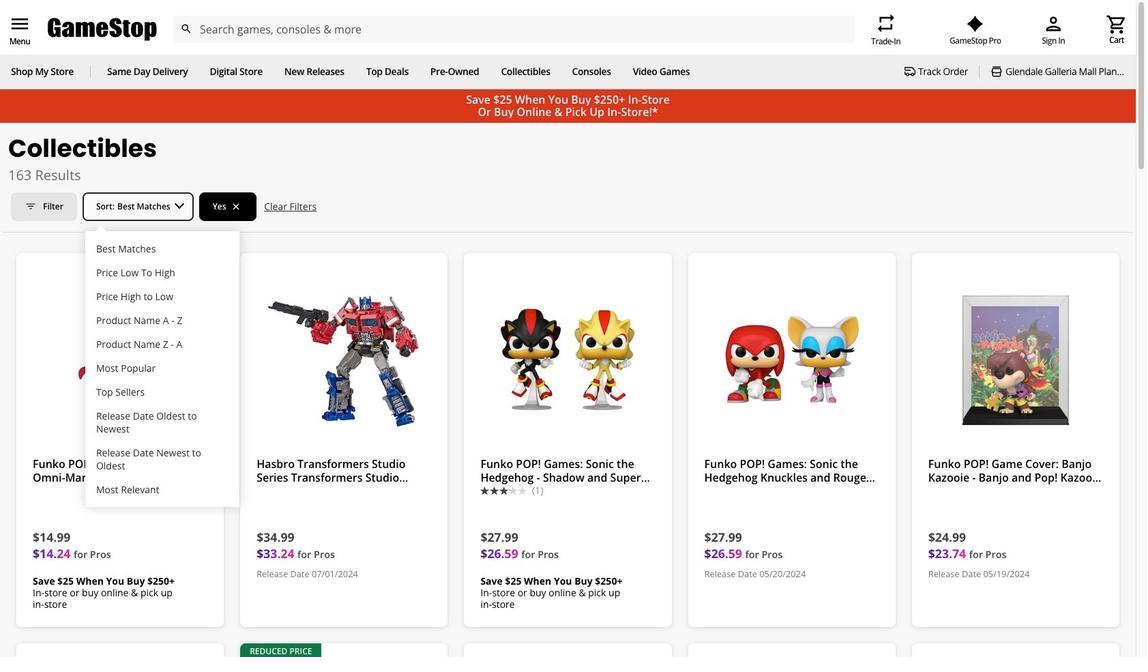 Task type: vqa. For each thing, say whether or not it's contained in the screenshot.
GameStop image
yes



Task type: locate. For each thing, give the bounding box(es) containing it.
gamestop pro icon image
[[967, 16, 984, 32]]

None search field
[[173, 16, 855, 43]]



Task type: describe. For each thing, give the bounding box(es) containing it.
Search games, consoles & more search field
[[200, 16, 830, 43]]

gamestop image
[[48, 16, 157, 42]]



